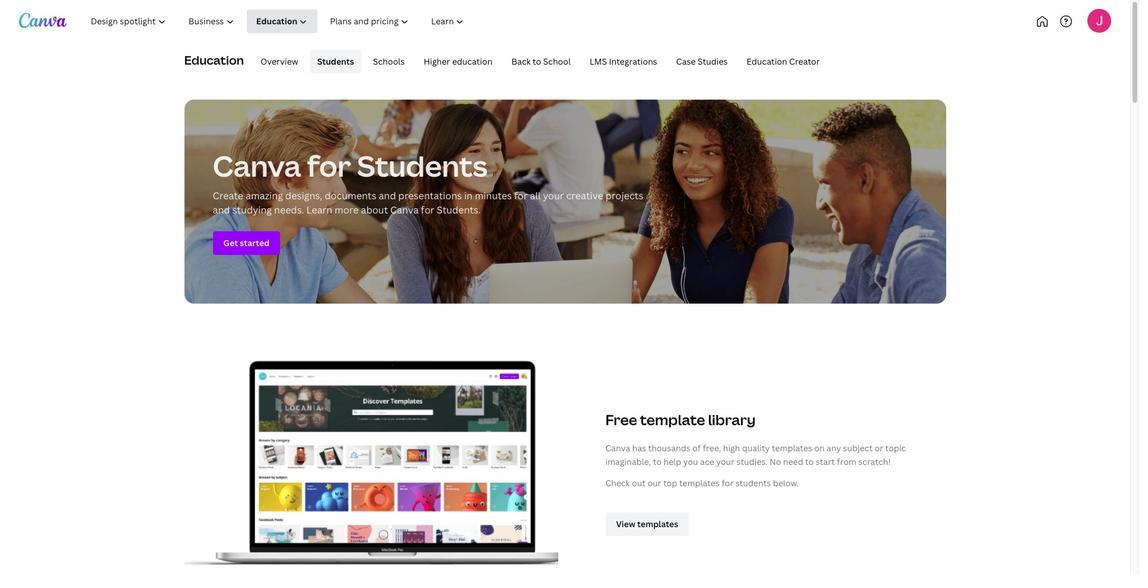 Task type: describe. For each thing, give the bounding box(es) containing it.
start
[[816, 456, 835, 468]]

library
[[708, 410, 756, 430]]

amazing
[[246, 189, 283, 202]]

1 vertical spatial canva
[[390, 204, 419, 217]]

case
[[677, 56, 696, 67]]

your inside canva for students create amazing designs, documents and presentations in minutes for all your creative projects and studying needs. learn more about canva for students.
[[543, 189, 564, 202]]

thousands
[[649, 443, 691, 454]]

schools
[[373, 56, 405, 67]]

in
[[464, 189, 473, 202]]

learn
[[307, 204, 333, 217]]

from
[[837, 456, 857, 468]]

case studies
[[677, 56, 728, 67]]

for up documents
[[307, 147, 351, 185]]

education
[[452, 56, 493, 67]]

higher education
[[424, 56, 493, 67]]

create
[[213, 189, 243, 202]]

1 vertical spatial and
[[213, 204, 230, 217]]

your inside canva has thousands of free, high quality templates on any subject or topic imaginable, to help you ace your studies. no need to start from scratch!
[[717, 456, 735, 468]]

0 vertical spatial and
[[379, 189, 396, 202]]

back to school
[[512, 56, 571, 67]]

back to school link
[[505, 50, 578, 74]]

lms
[[590, 56, 607, 67]]

canva for for
[[213, 147, 301, 185]]

needs.
[[274, 204, 304, 217]]

of
[[693, 443, 701, 454]]

overview link
[[254, 50, 305, 74]]

higher education link
[[417, 50, 500, 74]]

you
[[684, 456, 698, 468]]

subject
[[843, 443, 873, 454]]

scratch!
[[859, 456, 891, 468]]

integrations
[[609, 56, 658, 67]]

back
[[512, 56, 531, 67]]

students link
[[310, 50, 361, 74]]

below.
[[773, 478, 799, 489]]

projects
[[606, 189, 644, 202]]

for left the students
[[722, 478, 734, 489]]

students.
[[437, 204, 481, 217]]

high
[[723, 443, 740, 454]]

students inside menu bar
[[317, 56, 354, 67]]

education for education
[[184, 52, 244, 68]]

template
[[640, 410, 705, 430]]

2 horizontal spatial to
[[806, 456, 814, 468]]

school
[[543, 56, 571, 67]]

documents
[[325, 189, 377, 202]]

canva has thousands of free, high quality templates on any subject or topic imaginable, to help you ace your studies. no need to start from scratch!
[[606, 443, 906, 468]]

for left all
[[514, 189, 528, 202]]

help
[[664, 456, 682, 468]]



Task type: locate. For each thing, give the bounding box(es) containing it.
canva for students create amazing designs, documents and presentations in minutes for all your creative projects and studying needs. learn more about canva for students.
[[213, 147, 644, 217]]

0 horizontal spatial canva
[[213, 147, 301, 185]]

canva for has
[[606, 443, 631, 454]]

our
[[648, 478, 662, 489]]

any
[[827, 443, 841, 454]]

students up 'presentations'
[[357, 147, 488, 185]]

schools link
[[366, 50, 412, 74]]

check out our top templates for students below.
[[606, 478, 799, 489]]

students
[[736, 478, 771, 489]]

0 vertical spatial students
[[317, 56, 354, 67]]

student templates homepage image
[[184, 334, 558, 575]]

top
[[664, 478, 678, 489]]

lms integrations
[[590, 56, 658, 67]]

education creator
[[747, 56, 820, 67]]

overview
[[261, 56, 298, 67]]

creative
[[567, 189, 604, 202]]

1 horizontal spatial education
[[747, 56, 788, 67]]

0 horizontal spatial to
[[533, 56, 541, 67]]

students inside canva for students create amazing designs, documents and presentations in minutes for all your creative projects and studying needs. learn more about canva for students.
[[357, 147, 488, 185]]

templates inside canva has thousands of free, high quality templates on any subject or topic imaginable, to help you ace your studies. no need to start from scratch!
[[772, 443, 813, 454]]

for
[[307, 147, 351, 185], [514, 189, 528, 202], [421, 204, 435, 217], [722, 478, 734, 489]]

education creator link
[[740, 50, 827, 74]]

education for education creator
[[747, 56, 788, 67]]

1 horizontal spatial your
[[717, 456, 735, 468]]

case studies link
[[669, 50, 735, 74]]

ace
[[700, 456, 715, 468]]

0 horizontal spatial education
[[184, 52, 244, 68]]

1 vertical spatial your
[[717, 456, 735, 468]]

minutes
[[475, 189, 512, 202]]

free,
[[703, 443, 721, 454]]

to right back
[[533, 56, 541, 67]]

students
[[317, 56, 354, 67], [357, 147, 488, 185]]

your down high
[[717, 456, 735, 468]]

has
[[633, 443, 647, 454]]

free template library
[[606, 410, 756, 430]]

2 horizontal spatial canva
[[606, 443, 631, 454]]

more
[[335, 204, 359, 217]]

0 vertical spatial templates
[[772, 443, 813, 454]]

topic
[[886, 443, 906, 454]]

free
[[606, 410, 637, 430]]

0 vertical spatial your
[[543, 189, 564, 202]]

top level navigation element
[[81, 9, 515, 33]]

templates up the need
[[772, 443, 813, 454]]

imaginable,
[[606, 456, 651, 468]]

0 vertical spatial canva
[[213, 147, 301, 185]]

need
[[784, 456, 804, 468]]

to
[[533, 56, 541, 67], [653, 456, 662, 468], [806, 456, 814, 468]]

no
[[770, 456, 782, 468]]

studying
[[232, 204, 272, 217]]

or
[[875, 443, 884, 454]]

canva down 'presentations'
[[390, 204, 419, 217]]

1 horizontal spatial and
[[379, 189, 396, 202]]

about
[[361, 204, 388, 217]]

canva
[[213, 147, 301, 185], [390, 204, 419, 217], [606, 443, 631, 454]]

and
[[379, 189, 396, 202], [213, 204, 230, 217]]

to inside menu bar
[[533, 56, 541, 67]]

and up about
[[379, 189, 396, 202]]

check
[[606, 478, 630, 489]]

1 horizontal spatial to
[[653, 456, 662, 468]]

0 horizontal spatial students
[[317, 56, 354, 67]]

education
[[184, 52, 244, 68], [747, 56, 788, 67]]

and down create
[[213, 204, 230, 217]]

1 vertical spatial templates
[[680, 478, 720, 489]]

presentations
[[398, 189, 462, 202]]

menu bar containing overview
[[249, 50, 827, 74]]

canva up amazing
[[213, 147, 301, 185]]

1 horizontal spatial students
[[357, 147, 488, 185]]

higher
[[424, 56, 450, 67]]

2 vertical spatial canva
[[606, 443, 631, 454]]

for down 'presentations'
[[421, 204, 435, 217]]

studies
[[698, 56, 728, 67]]

creator
[[790, 56, 820, 67]]

your right all
[[543, 189, 564, 202]]

1 horizontal spatial canva
[[390, 204, 419, 217]]

canva up imaginable,
[[606, 443, 631, 454]]

to left start
[[806, 456, 814, 468]]

0 horizontal spatial and
[[213, 204, 230, 217]]

students left schools
[[317, 56, 354, 67]]

templates down ace at the right of page
[[680, 478, 720, 489]]

1 horizontal spatial templates
[[772, 443, 813, 454]]

canva inside canva has thousands of free, high quality templates on any subject or topic imaginable, to help you ace your studies. no need to start from scratch!
[[606, 443, 631, 454]]

quality
[[742, 443, 770, 454]]

0 horizontal spatial templates
[[680, 478, 720, 489]]

education inside education creator link
[[747, 56, 788, 67]]

on
[[815, 443, 825, 454]]

1 vertical spatial students
[[357, 147, 488, 185]]

to left help
[[653, 456, 662, 468]]

all
[[530, 189, 541, 202]]

menu bar
[[249, 50, 827, 74]]

your
[[543, 189, 564, 202], [717, 456, 735, 468]]

designs,
[[285, 189, 322, 202]]

lms integrations link
[[583, 50, 665, 74]]

templates
[[772, 443, 813, 454], [680, 478, 720, 489]]

0 horizontal spatial your
[[543, 189, 564, 202]]

studies.
[[737, 456, 768, 468]]

out
[[632, 478, 646, 489]]



Task type: vqa. For each thing, say whether or not it's contained in the screenshot.
"OR" to the left
no



